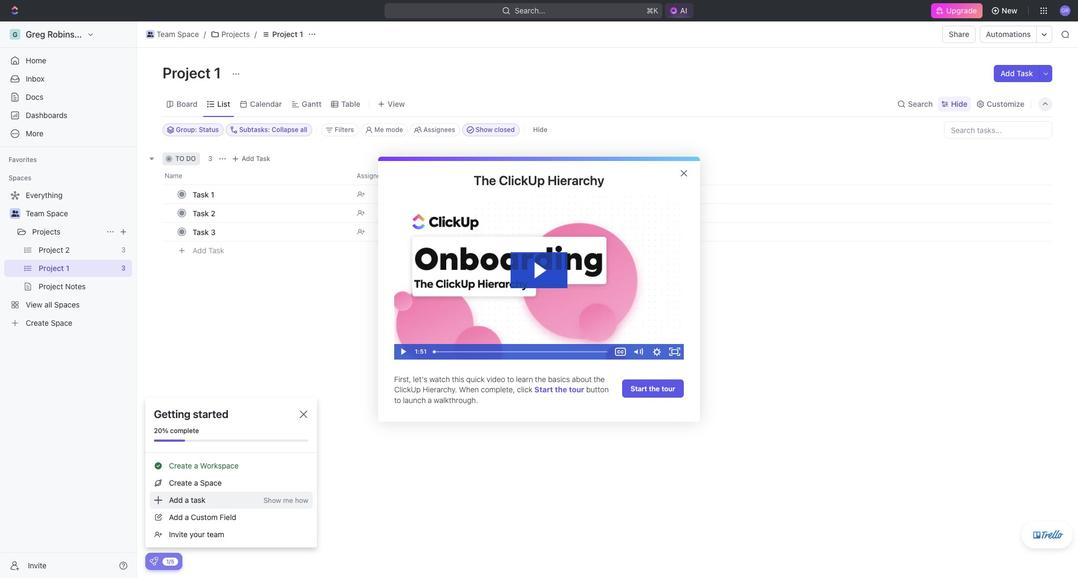 Task type: describe. For each thing, give the bounding box(es) containing it.
group: status
[[176, 126, 219, 134]]

ai
[[681, 6, 688, 15]]

workspace for greg robinson's workspace
[[94, 30, 138, 39]]

customize button
[[974, 96, 1029, 111]]

calendar
[[250, 99, 282, 108]]

team space inside tree
[[26, 209, 68, 218]]

to inside button to launch a walkthrough.
[[395, 396, 401, 405]]

0 horizontal spatial start the tour
[[535, 385, 585, 394]]

task 3 link
[[190, 224, 348, 240]]

dialog containing ×
[[378, 157, 701, 422]]

assignees button
[[410, 123, 460, 136]]

create a space
[[169, 478, 222, 487]]

1 horizontal spatial user group image
[[147, 32, 154, 37]]

a for workspace
[[194, 461, 198, 470]]

2 for ‎task 2
[[211, 209, 216, 218]]

first,
[[395, 375, 411, 384]]

this
[[452, 375, 465, 384]]

the inside start the tour button
[[650, 384, 660, 393]]

project for the 'project 2' link
[[39, 245, 63, 254]]

complete,
[[481, 385, 515, 394]]

onboarding checklist button image
[[150, 557, 158, 566]]

name button
[[163, 167, 351, 185]]

search...
[[515, 6, 546, 15]]

launch
[[403, 396, 426, 405]]

create for create a workspace
[[169, 461, 192, 470]]

everything
[[26, 191, 63, 200]]

project 1 inside the sidebar navigation
[[39, 264, 69, 273]]

add a custom field
[[169, 513, 236, 522]]

project 2
[[39, 245, 70, 254]]

tour inside button
[[662, 384, 676, 393]]

more
[[26, 129, 43, 138]]

project notes
[[39, 282, 86, 291]]

group:
[[176, 126, 197, 134]]

project notes link
[[39, 278, 130, 295]]

home link
[[4, 52, 132, 69]]

onboarding checklist button element
[[150, 557, 158, 566]]

add up customize
[[1001, 69, 1016, 78]]

2 horizontal spatial project 1
[[273, 30, 303, 39]]

mode
[[386, 126, 403, 134]]

invite for invite
[[28, 561, 47, 570]]

start the tour button
[[623, 379, 684, 398]]

customize
[[988, 99, 1025, 108]]

dashboards link
[[4, 107, 132, 124]]

table link
[[339, 96, 361, 111]]

invite your team
[[169, 530, 224, 539]]

home
[[26, 56, 46, 65]]

gr button
[[1058, 2, 1075, 19]]

assignee
[[357, 172, 385, 180]]

Search tasks... text field
[[945, 122, 1053, 138]]

docs link
[[4, 89, 132, 106]]

20% complete
[[154, 427, 199, 435]]

a for task
[[185, 495, 189, 505]]

quick
[[467, 375, 485, 384]]

show closed
[[476, 126, 515, 134]]

hide inside button
[[534, 126, 548, 134]]

1 vertical spatial spaces
[[54, 300, 80, 309]]

when
[[459, 385, 479, 394]]

0 horizontal spatial tour
[[569, 385, 585, 394]]

user group image inside the sidebar navigation
[[11, 210, 19, 217]]

task 3
[[193, 227, 216, 236]]

getting
[[154, 408, 191, 420]]

task up customize
[[1018, 69, 1034, 78]]

collapse
[[272, 126, 299, 134]]

task down the ‎task 2
[[193, 227, 209, 236]]

button to launch a walkthrough.
[[395, 385, 611, 405]]

1 horizontal spatial team
[[157, 30, 175, 39]]

add
[[584, 143, 595, 150]]

workspace for create a workspace
[[200, 461, 239, 470]]

a for custom
[[185, 513, 189, 522]]

dashboards
[[26, 111, 67, 120]]

the clickup hierarchy
[[474, 173, 605, 188]]

invite for invite your team
[[169, 530, 188, 539]]

gantt
[[302, 99, 322, 108]]

clickup inside first, let's watch this quick video to learn the basics about the clickup hierarchy. when complete, click
[[395, 385, 421, 394]]

favorites button
[[4, 154, 41, 166]]

to do
[[176, 155, 196, 163]]

tree inside the sidebar navigation
[[4, 187, 132, 332]]

‎task for ‎task 1
[[193, 190, 209, 199]]

gr
[[1062, 7, 1070, 14]]

everything link
[[4, 187, 130, 204]]

a for space
[[194, 478, 198, 487]]

project for project 1 link in the sidebar navigation
[[39, 264, 64, 273]]

ai button
[[666, 3, 694, 18]]

project 2 link
[[39, 242, 117, 259]]

assignees
[[424, 126, 456, 134]]

20%
[[154, 427, 168, 435]]

robinson's
[[47, 30, 92, 39]]

start the tour inside button
[[631, 384, 676, 393]]

show for show me how
[[264, 496, 281, 505]]

new button
[[988, 2, 1025, 19]]

me mode button
[[361, 123, 408, 136]]

complete
[[170, 427, 199, 435]]

about
[[572, 375, 592, 384]]

hide button
[[529, 123, 552, 136]]

1 horizontal spatial project 1
[[163, 64, 225, 82]]

team
[[207, 530, 224, 539]]

‎task 2
[[193, 209, 216, 218]]

table
[[342, 99, 361, 108]]

let's
[[413, 375, 428, 384]]

add new status button
[[578, 143, 638, 150]]

0 horizontal spatial spaces
[[9, 174, 31, 182]]

subtasks: collapse all
[[239, 126, 308, 134]]

to inside first, let's watch this quick video to learn the basics about the clickup hierarchy. when complete, click
[[508, 375, 514, 384]]

learn
[[516, 375, 533, 384]]

task
[[191, 495, 206, 505]]

close image
[[300, 411, 308, 418]]

0 horizontal spatial team space link
[[26, 205, 130, 222]]

1/5
[[166, 558, 174, 564]]

board link
[[174, 96, 198, 111]]

0 vertical spatial team space link
[[143, 28, 202, 41]]



Task type: locate. For each thing, give the bounding box(es) containing it.
2 vertical spatial project 1
[[39, 264, 69, 273]]

clickup right the
[[499, 173, 545, 188]]

1 vertical spatial team
[[26, 209, 44, 218]]

1 horizontal spatial all
[[301, 126, 308, 134]]

1 vertical spatial projects
[[32, 227, 61, 236]]

a
[[428, 396, 432, 405], [194, 461, 198, 470], [194, 478, 198, 487], [185, 495, 189, 505], [185, 513, 189, 522]]

1 vertical spatial to
[[508, 375, 514, 384]]

greg robinson's workspace, , element
[[10, 29, 20, 40]]

assignee button
[[351, 167, 404, 185]]

view all spaces link
[[4, 296, 130, 313]]

1 / from the left
[[204, 30, 206, 39]]

click
[[517, 385, 533, 394]]

0 vertical spatial hide
[[952, 99, 968, 108]]

0 horizontal spatial team
[[26, 209, 44, 218]]

0 vertical spatial workspace
[[94, 30, 138, 39]]

add task for 'add task' button to the top
[[1001, 69, 1034, 78]]

0 horizontal spatial clickup
[[395, 385, 421, 394]]

0 horizontal spatial add task
[[193, 246, 224, 255]]

‎task 1
[[193, 190, 215, 199]]

0 horizontal spatial view
[[26, 300, 42, 309]]

invite inside the sidebar navigation
[[28, 561, 47, 570]]

‎task
[[193, 190, 209, 199], [193, 209, 209, 218]]

workspace up create a space
[[200, 461, 239, 470]]

view inside button
[[388, 99, 405, 108]]

view button
[[374, 91, 409, 116]]

view for view all spaces
[[26, 300, 42, 309]]

0 vertical spatial clickup
[[499, 173, 545, 188]]

tour
[[662, 384, 676, 393], [569, 385, 585, 394]]

automations button
[[982, 26, 1037, 42]]

hierarchy
[[548, 173, 605, 188]]

create down view all spaces
[[26, 318, 49, 327]]

to
[[176, 155, 185, 163], [508, 375, 514, 384], [395, 396, 401, 405]]

1 vertical spatial add task
[[242, 155, 270, 163]]

share
[[950, 30, 970, 39]]

a down add a task at the left of the page
[[185, 513, 189, 522]]

0 horizontal spatial team space
[[26, 209, 68, 218]]

2 inside the sidebar navigation
[[65, 245, 70, 254]]

× button
[[680, 165, 689, 180]]

to left learn
[[508, 375, 514, 384]]

upgrade link
[[932, 3, 983, 18]]

search
[[909, 99, 934, 108]]

view up mode
[[388, 99, 405, 108]]

0 vertical spatial projects
[[222, 30, 250, 39]]

task down task 3
[[209, 246, 224, 255]]

add
[[1001, 69, 1016, 78], [242, 155, 254, 163], [193, 246, 207, 255], [169, 495, 183, 505], [169, 513, 183, 522]]

0 horizontal spatial invite
[[28, 561, 47, 570]]

all
[[301, 126, 308, 134], [45, 300, 52, 309]]

how
[[295, 496, 309, 505]]

started
[[193, 408, 229, 420]]

0 vertical spatial create
[[26, 318, 49, 327]]

view for view
[[388, 99, 405, 108]]

1 vertical spatial add task button
[[229, 152, 275, 165]]

create for create space
[[26, 318, 49, 327]]

invite
[[169, 530, 188, 539], [28, 561, 47, 570]]

getting started
[[154, 408, 229, 420]]

1 vertical spatial user group image
[[11, 210, 19, 217]]

video
[[487, 375, 506, 384]]

search button
[[895, 96, 937, 111]]

clickup
[[499, 173, 545, 188], [395, 385, 421, 394]]

to left launch
[[395, 396, 401, 405]]

1 horizontal spatial spaces
[[54, 300, 80, 309]]

‎task 2 link
[[190, 205, 348, 221]]

to left do on the top
[[176, 155, 185, 163]]

0 vertical spatial 2
[[211, 209, 216, 218]]

1 horizontal spatial workspace
[[200, 461, 239, 470]]

1 horizontal spatial clickup
[[499, 173, 545, 188]]

1 vertical spatial invite
[[28, 561, 47, 570]]

team space
[[157, 30, 199, 39], [26, 209, 68, 218]]

3 right do on the top
[[208, 155, 212, 163]]

hide right search
[[952, 99, 968, 108]]

0 vertical spatial project 1
[[273, 30, 303, 39]]

show
[[476, 126, 493, 134], [264, 496, 281, 505]]

0 horizontal spatial 2
[[65, 245, 70, 254]]

add task up customize
[[1001, 69, 1034, 78]]

create up create a space
[[169, 461, 192, 470]]

3 up project notes link
[[121, 264, 126, 272]]

all inside the sidebar navigation
[[45, 300, 52, 309]]

show left me
[[264, 496, 281, 505]]

0 vertical spatial user group image
[[147, 32, 154, 37]]

hide right "closed"
[[534, 126, 548, 134]]

workspace right robinson's
[[94, 30, 138, 39]]

×
[[680, 165, 689, 180]]

first, let's watch this quick video to learn the basics about the clickup hierarchy. when complete, click
[[395, 375, 607, 394]]

list link
[[215, 96, 230, 111]]

0 vertical spatial project 1 link
[[259, 28, 306, 41]]

show for show closed
[[476, 126, 493, 134]]

create for create a space
[[169, 478, 192, 487]]

inbox
[[26, 74, 45, 83]]

0 vertical spatial to
[[176, 155, 185, 163]]

share button
[[943, 26, 977, 43]]

1 vertical spatial hide
[[534, 126, 548, 134]]

1 vertical spatial 2
[[65, 245, 70, 254]]

spaces down favorites button
[[9, 174, 31, 182]]

add task up name 'dropdown button'
[[242, 155, 270, 163]]

0 vertical spatial show
[[476, 126, 493, 134]]

‎task for ‎task 2
[[193, 209, 209, 218]]

projects
[[222, 30, 250, 39], [32, 227, 61, 236]]

1 vertical spatial project 1 link
[[39, 260, 117, 277]]

1 horizontal spatial add task
[[242, 155, 270, 163]]

show left "closed"
[[476, 126, 493, 134]]

1 vertical spatial projects link
[[32, 223, 102, 240]]

status
[[611, 143, 632, 150]]

1 horizontal spatial projects link
[[208, 28, 253, 41]]

all up create space
[[45, 300, 52, 309]]

view inside the sidebar navigation
[[26, 300, 42, 309]]

greg
[[26, 30, 45, 39]]

1 horizontal spatial start
[[631, 384, 648, 393]]

2 up "project notes"
[[65, 245, 70, 254]]

add down task 3
[[193, 246, 207, 255]]

add task button down task 3
[[188, 244, 229, 257]]

spaces up create space link
[[54, 300, 80, 309]]

0 horizontal spatial all
[[45, 300, 52, 309]]

view up create space
[[26, 300, 42, 309]]

me
[[283, 496, 293, 505]]

add left 'task'
[[169, 495, 183, 505]]

field
[[220, 513, 236, 522]]

1 horizontal spatial /
[[255, 30, 257, 39]]

space
[[177, 30, 199, 39], [46, 209, 68, 218], [51, 318, 72, 327], [200, 478, 222, 487]]

1 horizontal spatial project 1 link
[[259, 28, 306, 41]]

add up name 'dropdown button'
[[242, 155, 254, 163]]

0 vertical spatial add task
[[1001, 69, 1034, 78]]

0 horizontal spatial hide
[[534, 126, 548, 134]]

1 vertical spatial view
[[26, 300, 42, 309]]

2 vertical spatial add task
[[193, 246, 224, 255]]

2 vertical spatial add task button
[[188, 244, 229, 257]]

1 horizontal spatial team space
[[157, 30, 199, 39]]

0 vertical spatial projects link
[[208, 28, 253, 41]]

project for project notes link
[[39, 282, 63, 291]]

new
[[597, 143, 610, 150]]

add task for bottom 'add task' button
[[193, 246, 224, 255]]

workspace inside the sidebar navigation
[[94, 30, 138, 39]]

0 horizontal spatial projects link
[[32, 223, 102, 240]]

custom
[[191, 513, 218, 522]]

0 vertical spatial all
[[301, 126, 308, 134]]

0 vertical spatial invite
[[169, 530, 188, 539]]

0 vertical spatial ‎task
[[193, 190, 209, 199]]

project 1 link inside the sidebar navigation
[[39, 260, 117, 277]]

start the tour
[[631, 384, 676, 393], [535, 385, 585, 394]]

0 vertical spatial team
[[157, 30, 175, 39]]

user group image
[[147, 32, 154, 37], [11, 210, 19, 217]]

0 horizontal spatial start
[[535, 385, 554, 394]]

sidebar navigation
[[0, 21, 139, 578]]

project
[[273, 30, 298, 39], [163, 64, 211, 82], [39, 245, 63, 254], [39, 264, 64, 273], [39, 282, 63, 291]]

0 vertical spatial spaces
[[9, 174, 31, 182]]

tree
[[4, 187, 132, 332]]

1 horizontal spatial tour
[[662, 384, 676, 393]]

0 vertical spatial view
[[388, 99, 405, 108]]

add down add a task at the left of the page
[[169, 513, 183, 522]]

add task button up customize
[[995, 65, 1040, 82]]

‎task down ‎task 1
[[193, 209, 209, 218]]

new
[[1003, 6, 1018, 15]]

3
[[208, 155, 212, 163], [211, 227, 216, 236], [122, 246, 126, 254], [121, 264, 126, 272]]

create a workspace
[[169, 461, 239, 470]]

1 horizontal spatial hide
[[952, 99, 968, 108]]

2 / from the left
[[255, 30, 257, 39]]

1 horizontal spatial projects
[[222, 30, 250, 39]]

0 horizontal spatial project 1
[[39, 264, 69, 273]]

0 horizontal spatial show
[[264, 496, 281, 505]]

1 inside the sidebar navigation
[[66, 264, 69, 273]]

view all spaces
[[26, 300, 80, 309]]

1 horizontal spatial view
[[388, 99, 405, 108]]

1 vertical spatial ‎task
[[193, 209, 209, 218]]

1 horizontal spatial team space link
[[143, 28, 202, 41]]

start right button
[[631, 384, 648, 393]]

add a task
[[169, 495, 206, 505]]

add task button up name 'dropdown button'
[[229, 152, 275, 165]]

clickup down first,
[[395, 385, 421, 394]]

filters
[[335, 126, 354, 134]]

1 horizontal spatial show
[[476, 126, 493, 134]]

1 vertical spatial team space
[[26, 209, 68, 218]]

0 vertical spatial add task button
[[995, 65, 1040, 82]]

hide
[[952, 99, 968, 108], [534, 126, 548, 134]]

a up create a space
[[194, 461, 198, 470]]

tree containing everything
[[4, 187, 132, 332]]

the
[[535, 375, 547, 384], [594, 375, 605, 384], [650, 384, 660, 393], [555, 385, 568, 394]]

status
[[199, 126, 219, 134]]

2 vertical spatial create
[[169, 478, 192, 487]]

upgrade
[[947, 6, 978, 15]]

show inside show closed dropdown button
[[476, 126, 493, 134]]

2 horizontal spatial to
[[508, 375, 514, 384]]

0 vertical spatial team space
[[157, 30, 199, 39]]

a inside button to launch a walkthrough.
[[428, 396, 432, 405]]

‎task up the ‎task 2
[[193, 190, 209, 199]]

team inside the sidebar navigation
[[26, 209, 44, 218]]

projects inside the sidebar navigation
[[32, 227, 61, 236]]

2 ‎task from the top
[[193, 209, 209, 218]]

1 vertical spatial clickup
[[395, 385, 421, 394]]

view
[[388, 99, 405, 108], [26, 300, 42, 309]]

1 horizontal spatial 2
[[211, 209, 216, 218]]

0 horizontal spatial /
[[204, 30, 206, 39]]

1 vertical spatial all
[[45, 300, 52, 309]]

‎task inside ‎task 2 link
[[193, 209, 209, 218]]

workspace
[[94, 30, 138, 39], [200, 461, 239, 470]]

0 horizontal spatial workspace
[[94, 30, 138, 39]]

all right collapse
[[301, 126, 308, 134]]

task up name 'dropdown button'
[[256, 155, 270, 163]]

projects link
[[208, 28, 253, 41], [32, 223, 102, 240]]

create space link
[[4, 315, 130, 332]]

add task down task 3
[[193, 246, 224, 255]]

create up add a task at the left of the page
[[169, 478, 192, 487]]

1 vertical spatial create
[[169, 461, 192, 470]]

view button
[[374, 96, 409, 111]]

1 vertical spatial show
[[264, 496, 281, 505]]

1 horizontal spatial start the tour
[[631, 384, 676, 393]]

calendar link
[[248, 96, 282, 111]]

start down basics
[[535, 385, 554, 394]]

basics
[[548, 375, 570, 384]]

start inside button
[[631, 384, 648, 393]]

‎task inside ‎task 1 link
[[193, 190, 209, 199]]

create inside the sidebar navigation
[[26, 318, 49, 327]]

1 vertical spatial project 1
[[163, 64, 225, 82]]

hide inside dropdown button
[[952, 99, 968, 108]]

0 horizontal spatial project 1 link
[[39, 260, 117, 277]]

1 ‎task from the top
[[193, 190, 209, 199]]

1 horizontal spatial to
[[395, 396, 401, 405]]

add new status
[[584, 143, 632, 150]]

0 horizontal spatial to
[[176, 155, 185, 163]]

0 horizontal spatial projects
[[32, 227, 61, 236]]

3 right the 'project 2' link
[[122, 246, 126, 254]]

show me how
[[264, 496, 309, 505]]

⌘k
[[647, 6, 659, 15]]

2 up task 3
[[211, 209, 216, 218]]

greg robinson's workspace
[[26, 30, 138, 39]]

start
[[631, 384, 648, 393], [535, 385, 554, 394]]

project inside the 'project 2' link
[[39, 245, 63, 254]]

1 vertical spatial team space link
[[26, 205, 130, 222]]

0 horizontal spatial user group image
[[11, 210, 19, 217]]

2 for project 2
[[65, 245, 70, 254]]

2 vertical spatial to
[[395, 396, 401, 405]]

2
[[211, 209, 216, 218], [65, 245, 70, 254]]

‎task 1 link
[[190, 187, 348, 202]]

2 horizontal spatial add task
[[1001, 69, 1034, 78]]

a down hierarchy.
[[428, 396, 432, 405]]

show closed button
[[463, 123, 520, 136]]

project inside project notes link
[[39, 282, 63, 291]]

button
[[587, 385, 609, 394]]

1 horizontal spatial invite
[[169, 530, 188, 539]]

create
[[26, 318, 49, 327], [169, 461, 192, 470], [169, 478, 192, 487]]

a left 'task'
[[185, 495, 189, 505]]

a up 'task'
[[194, 478, 198, 487]]

dialog
[[378, 157, 701, 422]]

list
[[218, 99, 230, 108]]

closed
[[495, 126, 515, 134]]

automations
[[987, 30, 1032, 39]]

1 vertical spatial workspace
[[200, 461, 239, 470]]

3 down the ‎task 2
[[211, 227, 216, 236]]



Task type: vqa. For each thing, say whether or not it's contained in the screenshot.
Client Portal ICON
no



